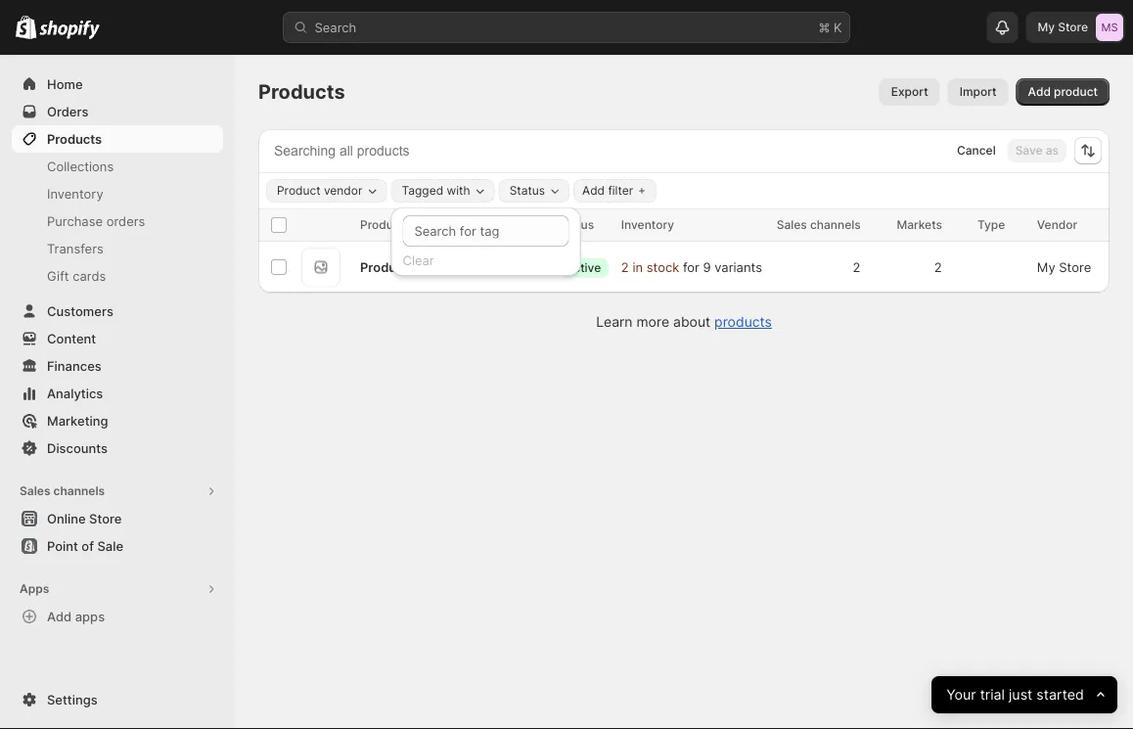 Task type: describe. For each thing, give the bounding box(es) containing it.
import button
[[948, 78, 1009, 106]]

1 vertical spatial my
[[1037, 259, 1056, 275]]

content link
[[12, 325, 223, 352]]

0 vertical spatial sales channels
[[777, 218, 861, 232]]

product button
[[360, 215, 424, 235]]

discounts link
[[12, 435, 223, 462]]

product for product vendor
[[277, 184, 321, 198]]

purchase orders link
[[12, 208, 223, 235]]

product
[[1054, 85, 1098, 99]]

add filter button
[[574, 179, 657, 203]]

export
[[891, 85, 929, 99]]

1 vertical spatial my store
[[1037, 259, 1092, 275]]

collections
[[47, 159, 114, 174]]

in
[[633, 259, 643, 275]]

2 2 from the left
[[853, 259, 861, 275]]

gift cards link
[[12, 262, 223, 290]]

1 horizontal spatial shopify image
[[39, 20, 100, 40]]

sale
[[97, 538, 123, 554]]

home link
[[12, 70, 223, 98]]

tagged with button
[[392, 180, 494, 202]]

orders
[[106, 213, 145, 229]]

channels inside button
[[53, 484, 105, 498]]

marketing
[[47, 413, 108, 428]]

filter
[[608, 184, 634, 198]]

type
[[978, 218, 1006, 232]]

tagged with
[[402, 184, 470, 198]]

orders
[[47, 104, 89, 119]]

1 vertical spatial store
[[1059, 259, 1092, 275]]

add filter
[[582, 184, 634, 198]]

type button
[[978, 215, 1025, 235]]

inventory button
[[621, 215, 694, 235]]

with
[[447, 184, 470, 198]]

product vendor
[[277, 184, 363, 198]]

transfers
[[47, 241, 104, 256]]

1 2 button from the left
[[843, 248, 885, 287]]

add for add filter
[[582, 184, 605, 198]]

import
[[960, 85, 997, 99]]

point of sale
[[47, 538, 123, 554]]

active
[[566, 260, 601, 274]]

about
[[673, 314, 711, 330]]

tagged
[[402, 184, 443, 198]]

vendor
[[324, 184, 363, 198]]

markets
[[897, 218, 943, 232]]

apps
[[75, 609, 105, 624]]

purchase orders
[[47, 213, 145, 229]]

trial
[[980, 687, 1005, 703]]

home
[[47, 76, 83, 92]]

1 2 from the left
[[621, 259, 629, 275]]

discounts
[[47, 440, 108, 456]]

stock
[[647, 259, 680, 275]]

analytics
[[47, 386, 103, 401]]

finances
[[47, 358, 102, 373]]

search
[[315, 20, 357, 35]]

sales channels inside button
[[20, 484, 105, 498]]

cancel
[[957, 143, 996, 158]]

⌘
[[819, 20, 830, 35]]

add apps
[[47, 609, 105, 624]]

1 horizontal spatial channels
[[810, 218, 861, 232]]

status inside "dropdown button"
[[510, 184, 545, 198]]

product 1 link
[[360, 257, 418, 277]]

product vendor button
[[267, 180, 386, 202]]

add apps button
[[12, 603, 223, 630]]

learn
[[596, 314, 633, 330]]

your trial just started button
[[932, 676, 1118, 714]]

started
[[1037, 687, 1084, 703]]

add product link
[[1017, 78, 1110, 106]]

settings link
[[12, 686, 223, 714]]

inventory inside inventory link
[[47, 186, 103, 201]]

product 1
[[360, 259, 418, 275]]

customers link
[[12, 298, 223, 325]]

add for add product
[[1028, 85, 1051, 99]]

variants
[[715, 259, 762, 275]]

online store button
[[0, 505, 235, 532]]



Task type: locate. For each thing, give the bounding box(es) containing it.
1 horizontal spatial sales channels
[[777, 218, 861, 232]]

0 vertical spatial product
[[277, 184, 321, 198]]

2 vertical spatial product
[[360, 259, 409, 275]]

1 horizontal spatial products
[[258, 80, 345, 104]]

products
[[258, 80, 345, 104], [47, 131, 102, 146]]

2 2 button from the left
[[925, 248, 966, 287]]

add
[[1028, 85, 1051, 99], [582, 184, 605, 198], [47, 609, 72, 624]]

products link
[[715, 314, 772, 330]]

k
[[834, 20, 842, 35]]

shopify image
[[16, 15, 36, 39], [39, 20, 100, 40]]

1 vertical spatial channels
[[53, 484, 105, 498]]

0 horizontal spatial inventory
[[47, 186, 103, 201]]

0 horizontal spatial 2
[[621, 259, 629, 275]]

product for product 1
[[360, 259, 409, 275]]

2 in stock for 9 variants
[[621, 259, 762, 275]]

my store left my store icon
[[1038, 20, 1088, 34]]

products link
[[12, 125, 223, 153]]

2
[[621, 259, 629, 275], [853, 259, 861, 275], [934, 259, 943, 275]]

cards
[[73, 268, 106, 283]]

my down vendor
[[1037, 259, 1056, 275]]

0 horizontal spatial sales
[[20, 484, 50, 498]]

status up "active"
[[558, 218, 594, 232]]

channels up online store
[[53, 484, 105, 498]]

online store link
[[12, 505, 223, 532]]

0 vertical spatial my
[[1038, 20, 1055, 34]]

1 vertical spatial inventory
[[621, 218, 674, 232]]

products up collections
[[47, 131, 102, 146]]

add left apps
[[47, 609, 72, 624]]

sales
[[777, 218, 807, 232], [20, 484, 50, 498]]

just
[[1009, 687, 1033, 703]]

learn more about products
[[596, 314, 772, 330]]

status button
[[500, 180, 569, 202]]

inventory
[[47, 186, 103, 201], [621, 218, 674, 232]]

1 vertical spatial status
[[558, 218, 594, 232]]

store left my store icon
[[1058, 20, 1088, 34]]

sales channels
[[777, 218, 861, 232], [20, 484, 105, 498]]

my store image
[[1096, 14, 1124, 41]]

Search for tag text field
[[403, 215, 569, 247]]

1 horizontal spatial inventory
[[621, 218, 674, 232]]

store
[[1058, 20, 1088, 34], [1059, 259, 1092, 275], [89, 511, 122, 526]]

settings
[[47, 692, 98, 707]]

0 horizontal spatial sales channels
[[20, 484, 105, 498]]

add product
[[1028, 85, 1098, 99]]

9
[[703, 259, 711, 275]]

gift
[[47, 268, 69, 283]]

sales channels button
[[12, 478, 223, 505]]

of
[[82, 538, 94, 554]]

marketing link
[[12, 407, 223, 435]]

customers
[[47, 303, 113, 319]]

0 vertical spatial store
[[1058, 20, 1088, 34]]

0 vertical spatial channels
[[810, 218, 861, 232]]

status
[[510, 184, 545, 198], [558, 218, 594, 232]]

3 2 from the left
[[934, 259, 943, 275]]

my
[[1038, 20, 1055, 34], [1037, 259, 1056, 275]]

1 horizontal spatial status
[[558, 218, 594, 232]]

orders link
[[12, 98, 223, 125]]

2 vertical spatial add
[[47, 609, 72, 624]]

0 horizontal spatial channels
[[53, 484, 105, 498]]

0 vertical spatial status
[[510, 184, 545, 198]]

purchase
[[47, 213, 103, 229]]

1 horizontal spatial sales
[[777, 218, 807, 232]]

your
[[947, 687, 976, 703]]

product up product 1
[[360, 218, 404, 232]]

1
[[412, 259, 418, 275]]

inventory up in
[[621, 218, 674, 232]]

collections link
[[12, 153, 223, 180]]

vendor button
[[1037, 215, 1097, 235]]

point of sale button
[[0, 532, 235, 560]]

sales inside button
[[20, 484, 50, 498]]

point
[[47, 538, 78, 554]]

channels left markets
[[810, 218, 861, 232]]

products down search
[[258, 80, 345, 104]]

0 horizontal spatial products
[[47, 131, 102, 146]]

online store
[[47, 511, 122, 526]]

inventory up 'purchase'
[[47, 186, 103, 201]]

analytics link
[[12, 380, 223, 407]]

vendor
[[1037, 218, 1078, 232]]

0 vertical spatial my store
[[1038, 20, 1088, 34]]

product left 1
[[360, 259, 409, 275]]

add for add apps
[[47, 609, 72, 624]]

cancel button
[[949, 139, 1004, 162]]

inventory inside inventory button
[[621, 218, 674, 232]]

products
[[715, 314, 772, 330]]

2 button
[[843, 248, 885, 287], [925, 248, 966, 287]]

product left vendor
[[277, 184, 321, 198]]

my store down the vendor button
[[1037, 259, 1092, 275]]

2 horizontal spatial 2
[[934, 259, 943, 275]]

1 vertical spatial product
[[360, 218, 404, 232]]

1 vertical spatial sales channels
[[20, 484, 105, 498]]

0 horizontal spatial add
[[47, 609, 72, 624]]

add left filter
[[582, 184, 605, 198]]

export button
[[880, 78, 940, 106]]

my store
[[1038, 20, 1088, 34], [1037, 259, 1092, 275]]

store up the sale
[[89, 511, 122, 526]]

0 horizontal spatial 2 button
[[843, 248, 885, 287]]

add inside dropdown button
[[582, 184, 605, 198]]

add inside button
[[47, 609, 72, 624]]

my left my store icon
[[1038, 20, 1055, 34]]

1 vertical spatial sales
[[20, 484, 50, 498]]

0 horizontal spatial status
[[510, 184, 545, 198]]

0 vertical spatial inventory
[[47, 186, 103, 201]]

2 vertical spatial store
[[89, 511, 122, 526]]

apps
[[20, 582, 49, 596]]

product for product
[[360, 218, 404, 232]]

your trial just started
[[947, 687, 1084, 703]]

1 horizontal spatial add
[[582, 184, 605, 198]]

content
[[47, 331, 96, 346]]

product
[[277, 184, 321, 198], [360, 218, 404, 232], [360, 259, 409, 275]]

store inside button
[[89, 511, 122, 526]]

gift cards
[[47, 268, 106, 283]]

finances link
[[12, 352, 223, 380]]

point of sale link
[[12, 532, 223, 560]]

online
[[47, 511, 86, 526]]

add left product
[[1028, 85, 1051, 99]]

0 horizontal spatial shopify image
[[16, 15, 36, 39]]

apps button
[[12, 576, 223, 603]]

status up search for tag text box
[[510, 184, 545, 198]]

1 vertical spatial products
[[47, 131, 102, 146]]

channels
[[810, 218, 861, 232], [53, 484, 105, 498]]

1 horizontal spatial 2 button
[[925, 248, 966, 287]]

0 vertical spatial add
[[1028, 85, 1051, 99]]

2 horizontal spatial add
[[1028, 85, 1051, 99]]

1 vertical spatial add
[[582, 184, 605, 198]]

Searching all products field
[[268, 138, 906, 163]]

⌘ k
[[819, 20, 842, 35]]

more
[[637, 314, 670, 330]]

transfers link
[[12, 235, 223, 262]]

for
[[683, 259, 700, 275]]

product inside button
[[360, 218, 404, 232]]

inventory link
[[12, 180, 223, 208]]

0 vertical spatial sales
[[777, 218, 807, 232]]

product inside dropdown button
[[277, 184, 321, 198]]

1 horizontal spatial 2
[[853, 259, 861, 275]]

store down the vendor button
[[1059, 259, 1092, 275]]

0 vertical spatial products
[[258, 80, 345, 104]]



